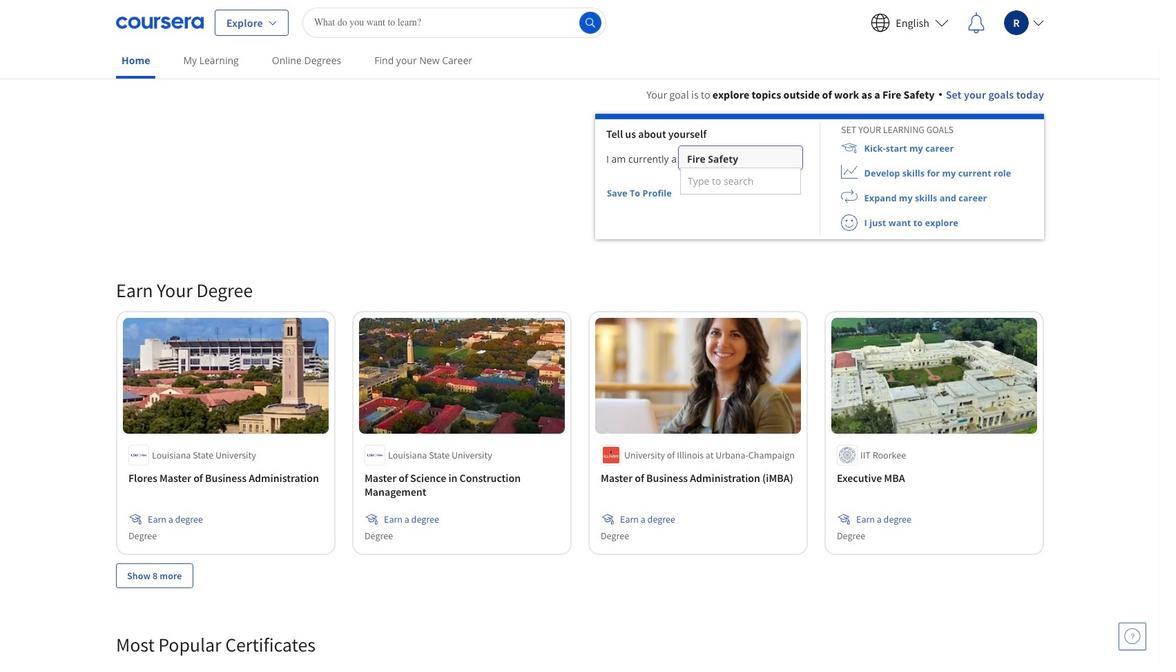 Task type: locate. For each thing, give the bounding box(es) containing it.
Occupation field
[[680, 148, 801, 175]]

None search field
[[302, 7, 606, 38]]

earn your degree collection element
[[108, 256, 1052, 611]]

main content
[[0, 70, 1160, 665]]

None text field
[[687, 148, 794, 175]]

status
[[672, 192, 679, 196]]



Task type: describe. For each thing, give the bounding box(es) containing it.
help center image
[[1124, 629, 1141, 646]]

What do you want to learn? text field
[[302, 7, 606, 38]]

coursera image
[[116, 11, 204, 33]]



Task type: vqa. For each thing, say whether or not it's contained in the screenshot.
main content
yes



